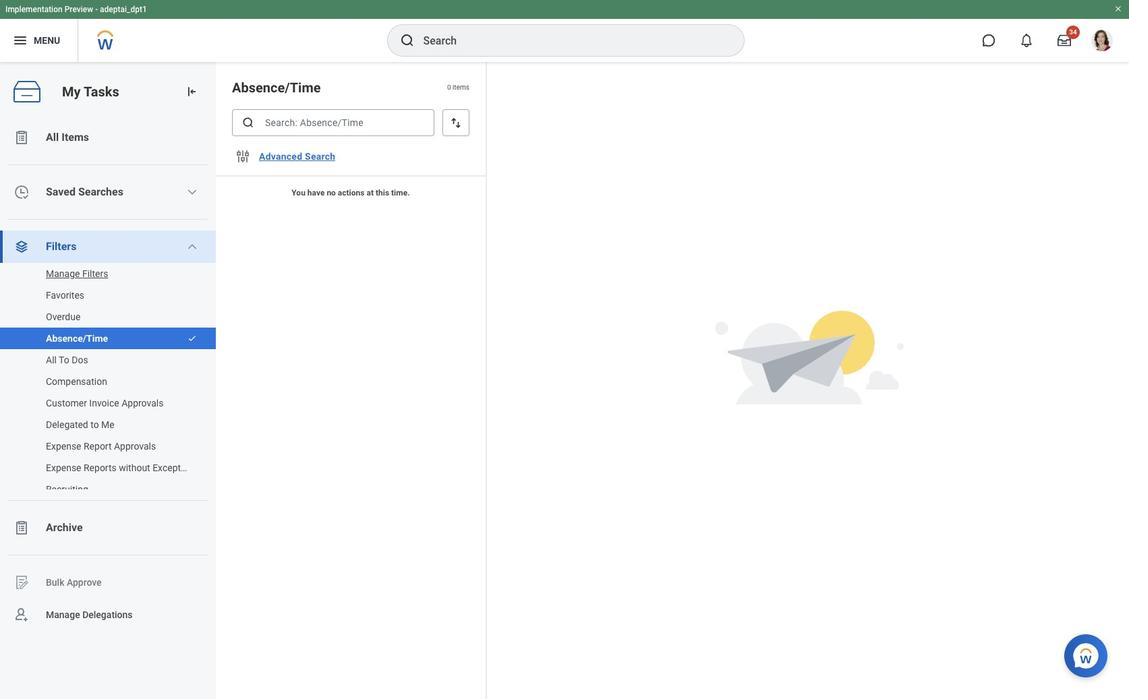 Task type: locate. For each thing, give the bounding box(es) containing it.
rename image
[[13, 575, 30, 591]]

0 vertical spatial approvals
[[122, 398, 164, 409]]

have
[[307, 188, 325, 198]]

1 expense from the top
[[46, 441, 81, 452]]

no
[[327, 188, 336, 198]]

filters
[[46, 240, 76, 253], [82, 268, 108, 279]]

advanced search
[[259, 151, 335, 162]]

transformation import image
[[185, 85, 198, 98]]

favorites button
[[0, 282, 202, 309]]

0 vertical spatial chevron down image
[[187, 187, 198, 198]]

0 vertical spatial absence/time
[[232, 80, 321, 96]]

0 horizontal spatial search image
[[241, 116, 255, 130]]

search image
[[399, 32, 415, 49], [241, 116, 255, 130]]

1 horizontal spatial absence/time
[[232, 80, 321, 96]]

1 vertical spatial all
[[46, 355, 57, 366]]

expense for expense report approvals
[[46, 441, 81, 452]]

0 horizontal spatial filters
[[46, 240, 76, 253]]

clipboard image
[[13, 130, 30, 146]]

favorites
[[46, 290, 84, 301]]

this
[[376, 188, 389, 198]]

implementation preview -   adeptai_dpt1
[[5, 5, 147, 14]]

approvals right invoice
[[122, 398, 164, 409]]

items
[[453, 84, 469, 91]]

approvals for customer invoice approvals
[[122, 398, 164, 409]]

1 chevron down image from the top
[[187, 187, 198, 198]]

absence/time up search: absence/time 'text box'
[[232, 80, 321, 96]]

1 manage from the top
[[46, 268, 80, 279]]

absence/time up dos
[[46, 333, 108, 344]]

all items button
[[0, 121, 216, 154]]

all inside all to dos button
[[46, 355, 57, 366]]

expense
[[46, 441, 81, 452], [46, 463, 81, 473]]

0 horizontal spatial absence/time
[[46, 333, 108, 344]]

1 vertical spatial search image
[[241, 116, 255, 130]]

time.
[[391, 188, 410, 198]]

customer invoice approvals
[[46, 398, 164, 409]]

2 list from the top
[[0, 260, 216, 503]]

all left items
[[46, 131, 59, 144]]

1 all from the top
[[46, 131, 59, 144]]

expense report approvals
[[46, 441, 156, 452]]

chevron down image for filters
[[187, 241, 198, 252]]

chevron down image inside filters dropdown button
[[187, 241, 198, 252]]

menu banner
[[0, 0, 1129, 62]]

manage inside button
[[46, 268, 80, 279]]

0
[[447, 84, 451, 91]]

implementation
[[5, 5, 63, 14]]

configure image
[[235, 148, 251, 165]]

expense reports without exceptions button
[[0, 455, 202, 482]]

0 vertical spatial manage
[[46, 268, 80, 279]]

all for all items
[[46, 131, 59, 144]]

at
[[367, 188, 374, 198]]

expense up recruiting
[[46, 463, 81, 473]]

chevron down image inside saved searches dropdown button
[[187, 187, 198, 198]]

absence/time
[[232, 80, 321, 96], [46, 333, 108, 344]]

my tasks element
[[0, 62, 216, 699]]

2 expense from the top
[[46, 463, 81, 473]]

invoice
[[89, 398, 119, 409]]

manage
[[46, 268, 80, 279], [46, 609, 80, 620]]

to
[[59, 355, 69, 366]]

all to dos
[[46, 355, 88, 366]]

2 all from the top
[[46, 355, 57, 366]]

all left to
[[46, 355, 57, 366]]

1 vertical spatial chevron down image
[[187, 241, 198, 252]]

manage for manage delegations
[[46, 609, 80, 620]]

profile logan mcneil image
[[1091, 30, 1113, 54]]

0 items
[[447, 84, 469, 91]]

clipboard image
[[13, 520, 30, 536]]

1 vertical spatial manage
[[46, 609, 80, 620]]

0 vertical spatial expense
[[46, 441, 81, 452]]

saved
[[46, 185, 76, 198]]

0 vertical spatial search image
[[399, 32, 415, 49]]

approvals for expense report approvals
[[114, 441, 156, 452]]

manage for manage filters
[[46, 268, 80, 279]]

approvals
[[122, 398, 164, 409], [114, 441, 156, 452]]

compensation button
[[0, 368, 202, 395]]

you
[[292, 188, 305, 198]]

2 chevron down image from the top
[[187, 241, 198, 252]]

1 horizontal spatial filters
[[82, 268, 108, 279]]

bulk approve link
[[0, 567, 216, 599]]

1 list from the top
[[0, 121, 216, 631]]

approvals up without
[[114, 441, 156, 452]]

delegated to me button
[[0, 411, 202, 438]]

chevron down image
[[187, 187, 198, 198], [187, 241, 198, 252]]

manage up the favorites
[[46, 268, 80, 279]]

report
[[84, 441, 112, 452]]

manage down bulk
[[46, 609, 80, 620]]

0 vertical spatial filters
[[46, 240, 76, 253]]

expense down delegated
[[46, 441, 81, 452]]

all
[[46, 131, 59, 144], [46, 355, 57, 366]]

inbox large image
[[1058, 34, 1071, 47]]

filters up manage filters
[[46, 240, 76, 253]]

all for all to dos
[[46, 355, 57, 366]]

0 vertical spatial all
[[46, 131, 59, 144]]

1 vertical spatial filters
[[82, 268, 108, 279]]

perspective image
[[13, 239, 30, 255]]

my tasks
[[62, 83, 119, 100]]

archive
[[46, 521, 83, 534]]

1 vertical spatial absence/time
[[46, 333, 108, 344]]

absence/time inside absence/time button
[[46, 333, 108, 344]]

expense reports without exceptions
[[46, 463, 199, 473]]

exceptions
[[153, 463, 199, 473]]

expense for expense reports without exceptions
[[46, 463, 81, 473]]

1 vertical spatial approvals
[[114, 441, 156, 452]]

2 manage from the top
[[46, 609, 80, 620]]

list containing manage filters
[[0, 260, 216, 503]]

filters up favorites button
[[82, 268, 108, 279]]

manage delegations
[[46, 609, 133, 620]]

menu
[[34, 35, 60, 46]]

delegated
[[46, 420, 88, 430]]

all inside all items button
[[46, 131, 59, 144]]

1 vertical spatial expense
[[46, 463, 81, 473]]

list
[[0, 121, 216, 631], [0, 260, 216, 503]]

manage filters button
[[0, 260, 202, 287]]



Task type: vqa. For each thing, say whether or not it's contained in the screenshot.
user plus IMAGE
yes



Task type: describe. For each thing, give the bounding box(es) containing it.
search image inside item list element
[[241, 116, 255, 130]]

customer invoice approvals button
[[0, 390, 202, 417]]

bulk approve
[[46, 577, 102, 588]]

absence/time button
[[0, 325, 181, 352]]

34
[[1069, 28, 1077, 36]]

close environment banner image
[[1114, 5, 1122, 13]]

without
[[119, 463, 150, 473]]

list containing all items
[[0, 121, 216, 631]]

recruiting button
[[0, 476, 202, 503]]

chevron down image for saved searches
[[187, 187, 198, 198]]

menu button
[[0, 19, 78, 62]]

preview
[[65, 5, 93, 14]]

my
[[62, 83, 81, 100]]

you have no actions at this time.
[[292, 188, 410, 198]]

archive button
[[0, 512, 216, 544]]

manage filters
[[46, 268, 108, 279]]

saved searches button
[[0, 176, 216, 208]]

manage delegations link
[[0, 599, 216, 631]]

customer
[[46, 398, 87, 409]]

saved searches
[[46, 185, 123, 198]]

approve
[[67, 577, 102, 588]]

recruiting
[[46, 484, 88, 495]]

to
[[91, 420, 99, 430]]

searches
[[78, 185, 123, 198]]

sort image
[[449, 116, 463, 130]]

-
[[95, 5, 98, 14]]

all items
[[46, 131, 89, 144]]

items
[[62, 131, 89, 144]]

delegations
[[82, 609, 133, 620]]

expense report approvals button
[[0, 433, 202, 460]]

34 button
[[1050, 26, 1080, 55]]

dos
[[72, 355, 88, 366]]

item list element
[[216, 62, 487, 699]]

filters inside button
[[82, 268, 108, 279]]

1 horizontal spatial search image
[[399, 32, 415, 49]]

compensation
[[46, 376, 107, 387]]

tasks
[[84, 83, 119, 100]]

filters button
[[0, 231, 216, 263]]

clock check image
[[13, 184, 30, 200]]

justify image
[[12, 32, 28, 49]]

Search Workday  search field
[[423, 26, 716, 55]]

search
[[305, 151, 335, 162]]

actions
[[338, 188, 365, 198]]

advanced search button
[[254, 143, 341, 170]]

Search: Absence/Time text field
[[232, 109, 434, 136]]

adeptai_dpt1
[[100, 5, 147, 14]]

filters inside dropdown button
[[46, 240, 76, 253]]

reports
[[84, 463, 117, 473]]

user plus image
[[13, 607, 30, 623]]

overdue button
[[0, 304, 202, 331]]

absence/time inside item list element
[[232, 80, 321, 96]]

bulk
[[46, 577, 64, 588]]

delegated to me
[[46, 420, 115, 430]]

me
[[101, 420, 115, 430]]

overdue
[[46, 312, 81, 322]]

all to dos button
[[0, 347, 202, 374]]

advanced
[[259, 151, 302, 162]]

notifications large image
[[1020, 34, 1033, 47]]

check image
[[188, 334, 197, 343]]



